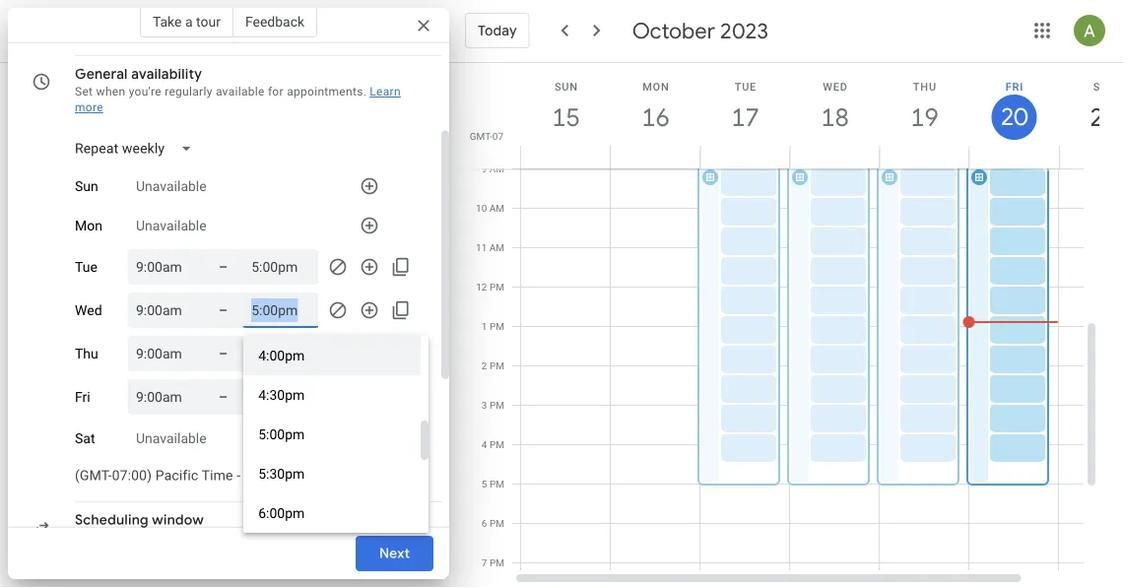 Task type: locate. For each thing, give the bounding box(es) containing it.
2 am from the top
[[490, 203, 505, 214]]

0 vertical spatial thu
[[914, 80, 938, 93]]

pm right 1
[[490, 321, 505, 333]]

1 vertical spatial thu
[[75, 346, 98, 362]]

fri 20
[[1000, 80, 1027, 133]]

regularly
[[165, 85, 213, 99]]

am right 9
[[490, 163, 505, 175]]

6 pm
[[482, 518, 505, 530]]

sun down more
[[75, 178, 98, 194]]

1 vertical spatial fri
[[75, 389, 90, 405]]

3 am from the top
[[490, 242, 505, 254]]

fri inside fri 20
[[1006, 80, 1024, 93]]

12 pm
[[476, 281, 505, 293]]

sun inside sun 15
[[555, 80, 579, 93]]

16
[[641, 101, 669, 134]]

wed left start time on wednesdays text field
[[75, 302, 102, 319]]

tour
[[196, 13, 221, 30]]

2 vertical spatial unavailable
[[136, 431, 207, 447]]

grid
[[457, 63, 1124, 588]]

0 vertical spatial mon
[[643, 80, 670, 93]]

available
[[216, 85, 265, 99]]

1 horizontal spatial sun
[[555, 80, 579, 93]]

6 pm from the top
[[490, 479, 505, 490]]

0 horizontal spatial tue
[[75, 259, 97, 275]]

End time on Tuesdays text field
[[252, 255, 311, 279]]

1 unavailable from the top
[[136, 178, 207, 194]]

pm for 1 pm
[[490, 321, 505, 333]]

pm
[[490, 281, 505, 293], [490, 321, 505, 333], [490, 360, 505, 372], [490, 400, 505, 412], [490, 439, 505, 451], [490, 479, 505, 490], [490, 518, 505, 530], [490, 558, 505, 569]]

17 column header
[[700, 63, 791, 169]]

pm right 7
[[490, 558, 505, 569]]

1 – from the top
[[219, 259, 228, 275]]

1 horizontal spatial tue
[[735, 80, 757, 93]]

pm for 3 pm
[[490, 400, 505, 412]]

1 pm
[[482, 321, 505, 333]]

sun up sunday, october 15 element at the top of page
[[555, 80, 579, 93]]

gmt-07
[[470, 130, 504, 142]]

sun for sun 15
[[555, 80, 579, 93]]

wed
[[823, 80, 848, 93], [75, 302, 102, 319]]

17
[[730, 101, 759, 134]]

mon inside mon 16
[[643, 80, 670, 93]]

you're
[[129, 85, 162, 99]]

4:00pm
[[258, 348, 305, 364]]

set
[[75, 85, 93, 99]]

october
[[633, 17, 716, 44]]

take a tour
[[153, 13, 221, 30]]

5:30pm option
[[244, 454, 421, 494]]

sun 15
[[551, 80, 579, 134]]

1 vertical spatial wed
[[75, 302, 102, 319]]

10
[[476, 203, 487, 214]]

0 horizontal spatial wed
[[75, 302, 102, 319]]

am right 10 on the left of page
[[490, 203, 505, 214]]

pm right 3
[[490, 400, 505, 412]]

fri up 20
[[1006, 80, 1024, 93]]

1 am from the top
[[490, 163, 505, 175]]

mon for mon 16
[[643, 80, 670, 93]]

thu up thursday, october 19 element
[[914, 80, 938, 93]]

0 vertical spatial sun
[[555, 80, 579, 93]]

0 vertical spatial sat
[[1094, 80, 1116, 93]]

today button
[[465, 7, 530, 54]]

0 vertical spatial am
[[490, 163, 505, 175]]

pm right 5
[[490, 479, 505, 490]]

7 pm from the top
[[490, 518, 505, 530]]

7
[[482, 558, 488, 569]]

pm right 4
[[490, 439, 505, 451]]

4
[[482, 439, 488, 451]]

2 unavailable from the top
[[136, 218, 207, 234]]

wed for wed
[[75, 302, 102, 319]]

4 pm
[[482, 439, 505, 451]]

None field
[[67, 16, 188, 51], [67, 131, 208, 167], [67, 458, 364, 494], [67, 16, 188, 51], [67, 131, 208, 167], [67, 458, 364, 494]]

Start time on Wednesdays text field
[[136, 299, 195, 322]]

pm right 12
[[490, 281, 505, 293]]

3
[[482, 400, 488, 412]]

– right start time on wednesdays text field
[[219, 302, 228, 318]]

11 am
[[476, 242, 505, 254]]

2 pm from the top
[[490, 321, 505, 333]]

1 vertical spatial sun
[[75, 178, 98, 194]]

pm for 7 pm
[[490, 558, 505, 569]]

–
[[219, 259, 228, 275], [219, 302, 228, 318], [219, 346, 228, 362], [219, 389, 228, 405]]

pm for 5 pm
[[490, 479, 505, 490]]

0 horizontal spatial thu
[[75, 346, 98, 362]]

1 vertical spatial am
[[490, 203, 505, 214]]

3 unavailable from the top
[[136, 431, 207, 447]]

tue up tuesday, october 17 element
[[735, 80, 757, 93]]

general availability
[[75, 65, 202, 83]]

9
[[482, 163, 487, 175]]

wed up wednesday, october 18 element
[[823, 80, 848, 93]]

am
[[490, 163, 505, 175], [490, 203, 505, 214], [490, 242, 505, 254]]

tue left start time on tuesdays text field
[[75, 259, 97, 275]]

1 horizontal spatial fri
[[1006, 80, 1024, 93]]

tue 17
[[730, 80, 759, 134]]

4 – from the top
[[219, 389, 228, 405]]

1 vertical spatial sat
[[75, 431, 95, 447]]

appointments.
[[287, 85, 367, 99]]

am for 11 am
[[490, 242, 505, 254]]

19 column header
[[879, 63, 970, 169]]

4:00pm option
[[244, 336, 421, 376]]

window
[[152, 512, 204, 529]]

4:30pm
[[258, 387, 305, 403]]

5:30pm
[[258, 466, 305, 482]]

thu left start time on thursdays text field
[[75, 346, 98, 362]]

tue
[[735, 80, 757, 93], [75, 259, 97, 275]]

pm for 4 pm
[[490, 439, 505, 451]]

learn more
[[75, 85, 401, 114]]

grid containing 15
[[457, 63, 1124, 588]]

pm right 6
[[490, 518, 505, 530]]

sun
[[555, 80, 579, 93], [75, 178, 98, 194]]

20 column header
[[969, 63, 1060, 169]]

0 horizontal spatial fri
[[75, 389, 90, 405]]

19
[[910, 101, 938, 134]]

more
[[75, 101, 103, 114]]

unavailable for sun
[[136, 178, 207, 194]]

1 horizontal spatial sat
[[1094, 80, 1116, 93]]

5 pm from the top
[[490, 439, 505, 451]]

1 horizontal spatial wed
[[823, 80, 848, 93]]

0 horizontal spatial mon
[[75, 218, 102, 234]]

3 pm from the top
[[490, 360, 505, 372]]

thu inside the thu 19
[[914, 80, 938, 93]]

1 vertical spatial mon
[[75, 218, 102, 234]]

sat
[[1094, 80, 1116, 93], [75, 431, 95, 447]]

am for 9 am
[[490, 163, 505, 175]]

mon
[[643, 80, 670, 93], [75, 218, 102, 234]]

8 pm from the top
[[490, 558, 505, 569]]

0 vertical spatial unavailable
[[136, 178, 207, 194]]

sat right fri 20
[[1094, 80, 1116, 93]]

– right start time on tuesdays text field
[[219, 259, 228, 275]]

am right 11
[[490, 242, 505, 254]]

16 column header
[[610, 63, 701, 169]]

learn
[[370, 85, 401, 99]]

fri left start time on fridays text box
[[75, 389, 90, 405]]

4:30pm option
[[244, 376, 421, 415]]

monday, october 16 element
[[633, 95, 679, 140]]

mon for mon
[[75, 218, 102, 234]]

5:00pm
[[258, 426, 305, 443]]

2 vertical spatial am
[[490, 242, 505, 254]]

wed inside wed 18
[[823, 80, 848, 93]]

unavailable
[[136, 178, 207, 194], [136, 218, 207, 234], [136, 431, 207, 447]]

– right start time on fridays text box
[[219, 389, 228, 405]]

2 – from the top
[[219, 302, 228, 318]]

4 pm from the top
[[490, 400, 505, 412]]

1 vertical spatial unavailable
[[136, 218, 207, 234]]

pm right 2
[[490, 360, 505, 372]]

fri for fri
[[75, 389, 90, 405]]

tue for tue 17
[[735, 80, 757, 93]]

5 pm
[[482, 479, 505, 490]]

unavailable for sat
[[136, 431, 207, 447]]

1 pm from the top
[[490, 281, 505, 293]]

1
[[482, 321, 488, 333]]

0 vertical spatial wed
[[823, 80, 848, 93]]

3 – from the top
[[219, 346, 228, 362]]

fri
[[1006, 80, 1024, 93], [75, 389, 90, 405]]

1 horizontal spatial thu
[[914, 80, 938, 93]]

sunday, october 15 element
[[544, 95, 589, 140]]

– right start time on thursdays text field
[[219, 346, 228, 362]]

1 horizontal spatial mon
[[643, 80, 670, 93]]

mon 16
[[641, 80, 670, 134]]

tue inside the tue 17
[[735, 80, 757, 93]]

sat up scheduling
[[75, 431, 95, 447]]

thu
[[914, 80, 938, 93], [75, 346, 98, 362]]

0 horizontal spatial sun
[[75, 178, 98, 194]]

1 vertical spatial tue
[[75, 259, 97, 275]]

5
[[482, 479, 488, 490]]

15
[[551, 101, 579, 134]]

12
[[476, 281, 488, 293]]

0 vertical spatial fri
[[1006, 80, 1024, 93]]

9 am
[[482, 163, 505, 175]]

0 vertical spatial tue
[[735, 80, 757, 93]]



Task type: vqa. For each thing, say whether or not it's contained in the screenshot.
2 'element'
no



Task type: describe. For each thing, give the bounding box(es) containing it.
end time on wednesdays list box
[[244, 336, 429, 533]]

2
[[482, 360, 488, 372]]

scheduling window
[[75, 512, 204, 529]]

feedback
[[245, 13, 305, 30]]

take
[[153, 13, 182, 30]]

11
[[476, 242, 487, 254]]

Start time on Fridays text field
[[136, 385, 195, 409]]

set when you're regularly available for appointments.
[[75, 85, 367, 99]]

availability
[[131, 65, 202, 83]]

unavailable for mon
[[136, 218, 207, 234]]

wed 18
[[820, 80, 848, 134]]

– for fri
[[219, 389, 228, 405]]

7 pm
[[482, 558, 505, 569]]

tuesday, october 17 element
[[723, 95, 769, 140]]

thu 19
[[910, 80, 938, 134]]

sat column header
[[1059, 63, 1124, 169]]

pm for 12 pm
[[490, 281, 505, 293]]

6:00pm
[[258, 505, 305, 522]]

scheduling window button
[[67, 507, 438, 550]]

Start time on Thursdays text field
[[136, 342, 195, 366]]

07
[[493, 130, 504, 142]]

a
[[185, 13, 193, 30]]

3 pm
[[482, 400, 505, 412]]

thu for thu
[[75, 346, 98, 362]]

sat inside column header
[[1094, 80, 1116, 93]]

october 2023
[[633, 17, 769, 44]]

general
[[75, 65, 128, 83]]

2023
[[721, 17, 769, 44]]

2 pm
[[482, 360, 505, 372]]

0 horizontal spatial sat
[[75, 431, 95, 447]]

learn more link
[[75, 85, 401, 114]]

wed for wed 18
[[823, 80, 848, 93]]

pm for 6 pm
[[490, 518, 505, 530]]

friday, october 20, today element
[[992, 95, 1038, 140]]

End time on Wednesdays text field
[[252, 299, 311, 322]]

take a tour button
[[140, 6, 234, 37]]

when
[[96, 85, 126, 99]]

sun for sun
[[75, 178, 98, 194]]

10 am
[[476, 203, 505, 214]]

for
[[268, 85, 284, 99]]

feedback button
[[234, 6, 318, 37]]

Start time on Tuesdays text field
[[136, 255, 195, 279]]

5:00pm option
[[244, 415, 421, 454]]

– for thu
[[219, 346, 228, 362]]

fri for fri 20
[[1006, 80, 1024, 93]]

am for 10 am
[[490, 203, 505, 214]]

today
[[478, 22, 517, 39]]

next button
[[356, 530, 434, 578]]

thursday, october 19 element
[[903, 95, 948, 140]]

thu for thu 19
[[914, 80, 938, 93]]

– for tue
[[219, 259, 228, 275]]

gmt-
[[470, 130, 493, 142]]

wednesday, october 18 element
[[813, 95, 858, 140]]

18 column header
[[790, 63, 880, 169]]

6
[[482, 518, 488, 530]]

next
[[379, 545, 410, 563]]

pm for 2 pm
[[490, 360, 505, 372]]

15 column header
[[521, 63, 611, 169]]

6:00pm option
[[244, 494, 421, 533]]

tue for tue
[[75, 259, 97, 275]]

– for wed
[[219, 302, 228, 318]]

20
[[1000, 102, 1027, 133]]

18
[[820, 101, 848, 134]]

scheduling
[[75, 512, 149, 529]]



